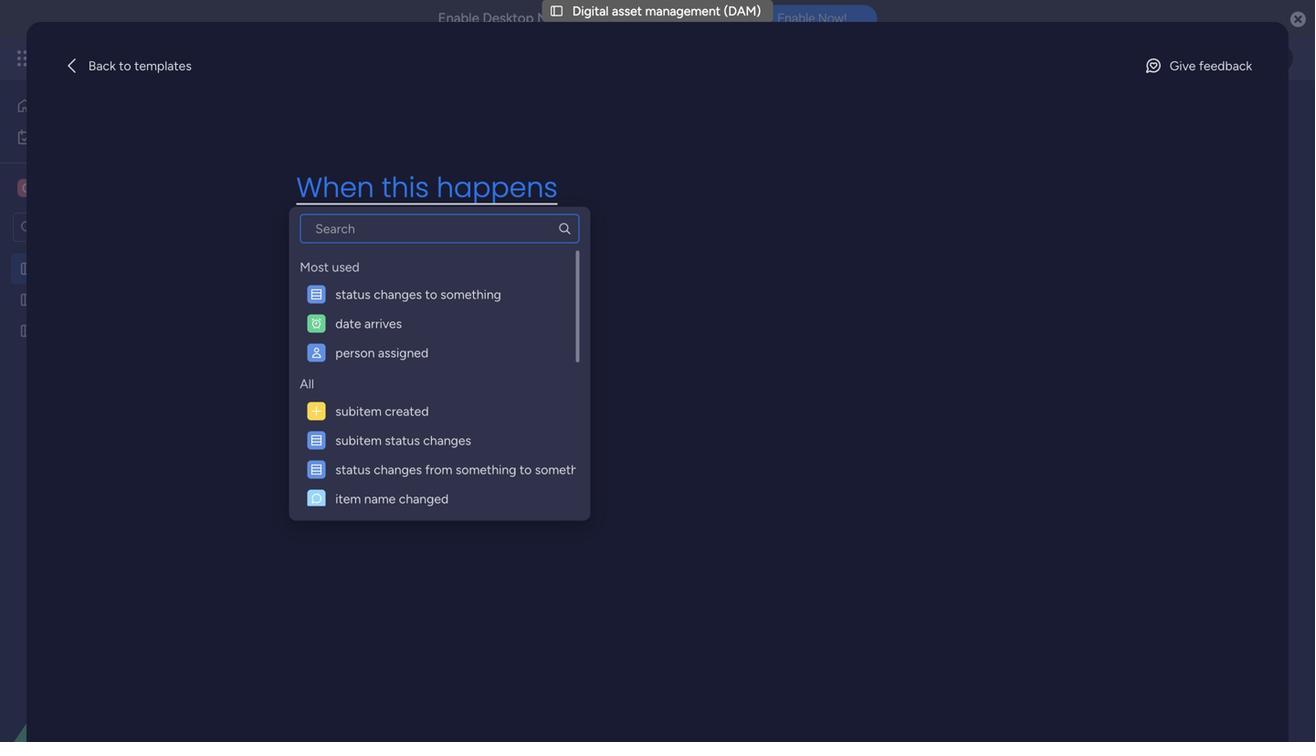 Task type: vqa. For each thing, say whether or not it's contained in the screenshot.
fit
no



Task type: describe. For each thing, give the bounding box(es) containing it.
c
[[22, 180, 31, 196]]

option icon image for person assigned
[[310, 346, 323, 359]]

to inside status changes from something to something element
[[519, 462, 532, 477]]

enable now! button
[[747, 5, 877, 32]]

add widget button
[[390, 213, 498, 242]]

workload inside field
[[303, 284, 383, 307]]

today
[[580, 288, 615, 303]]

from
[[425, 462, 452, 477]]

option icon image for subitem status changes
[[310, 434, 323, 447]]

name
[[364, 491, 396, 507]]

enable now!
[[777, 11, 847, 26]]

11
[[276, 357, 284, 369]]

main
[[305, 171, 332, 187]]

something for from
[[456, 462, 516, 477]]

new asset button
[[277, 213, 351, 242]]

option icon image for subitem created
[[310, 405, 323, 418]]

back to templates
[[88, 58, 192, 73]]

collaborative whiteboard button
[[494, 164, 654, 194]]

management for work
[[184, 48, 284, 68]]

whiteboard
[[587, 171, 654, 187]]

workload inside button
[[427, 171, 481, 187]]

12
[[367, 357, 376, 369]]

date
[[335, 316, 361, 331]]

most
[[300, 259, 329, 275]]

- for 12
[[379, 357, 383, 369]]

Search for content search field
[[300, 214, 579, 243]]

automation
[[359, 364, 434, 382]]

subitem for subitem status changes
[[335, 433, 382, 448]]

v2 search image
[[516, 217, 529, 238]]

26
[[595, 357, 607, 369]]

john smith image
[[1264, 44, 1293, 73]]

feedback
[[1199, 58, 1252, 73]]

date arrives element
[[300, 309, 576, 338]]

w9   feb 26 - 3
[[558, 357, 621, 369]]

main table button
[[277, 164, 379, 194]]

asset for new
[[314, 220, 344, 235]]

option icon image for date arrives
[[310, 317, 323, 330]]

changes for from
[[374, 462, 422, 477]]

february 2024
[[329, 325, 416, 341]]

subitem status changes
[[335, 433, 471, 448]]

then do this
[[296, 272, 461, 311]]

status changes to something element
[[300, 280, 576, 309]]

v2 collapse down image
[[287, 333, 303, 345]]

person assigned
[[335, 345, 428, 361]]

1 public board image from the top
[[19, 260, 37, 278]]

work
[[148, 48, 180, 68]]

happens
[[437, 168, 558, 207]]

status changes from something to something element
[[300, 455, 598, 484]]

2024
[[385, 325, 416, 341]]

back
[[88, 58, 116, 73]]

add
[[424, 220, 447, 235]]

5
[[261, 357, 267, 369]]

collaborative
[[508, 171, 584, 187]]

unassigned
[[347, 322, 414, 338]]

back to templates button
[[56, 51, 199, 80]]

w6   5 - 11
[[243, 357, 284, 369]]

assigned
[[378, 345, 428, 361]]

v2 collapse up image
[[287, 346, 303, 358]]

w7
[[349, 357, 364, 369]]

1 vertical spatial this
[[413, 272, 461, 311]]

0 vertical spatial this
[[382, 168, 429, 207]]

public board image
[[19, 322, 37, 340]]

lottie animation element
[[0, 558, 233, 742]]

status for status changes to something
[[335, 287, 371, 302]]

then
[[296, 272, 362, 311]]

changes inside subitem status changes element
[[423, 433, 471, 448]]

changes for to
[[374, 287, 422, 302]]

search image
[[557, 221, 572, 236]]

create automation
[[311, 364, 434, 382]]



Task type: locate. For each thing, give the bounding box(es) containing it.
option icon image
[[310, 288, 323, 301], [310, 317, 323, 330], [310, 346, 323, 359], [310, 405, 323, 418], [310, 434, 323, 447], [310, 463, 323, 476], [310, 492, 323, 505]]

when
[[296, 168, 374, 207]]

status changes to something
[[335, 287, 501, 302]]

status for status changes from something to something
[[335, 462, 371, 477]]

1 horizontal spatial list box
[[296, 214, 598, 513]]

to right back
[[119, 58, 131, 73]]

add widget
[[424, 220, 490, 235]]

2 vertical spatial to
[[519, 462, 532, 477]]

0 vertical spatial status
[[335, 287, 371, 302]]

option icon image for status changes from something to something
[[310, 463, 323, 476]]

give feedback link
[[1137, 51, 1259, 80]]

changes down subitem status changes
[[374, 462, 422, 477]]

w7   12 - 18
[[349, 357, 396, 369]]

asset right new
[[314, 220, 344, 235]]

this
[[382, 168, 429, 207], [413, 272, 461, 311]]

0 horizontal spatial -
[[269, 357, 274, 369]]

arrives
[[364, 316, 402, 331]]

changes inside status changes from something to something element
[[374, 462, 422, 477]]

list box containing most used
[[296, 214, 598, 513]]

monday work management
[[81, 48, 284, 68]]

2 public board image from the top
[[19, 291, 37, 309]]

this right do
[[413, 272, 461, 311]]

person
[[335, 345, 375, 361]]

Search field
[[529, 215, 584, 240]]

help image
[[1196, 49, 1215, 68]]

option icon image inside person assigned element
[[310, 346, 323, 359]]

search everything image
[[1156, 49, 1174, 68]]

-
[[269, 357, 274, 369], [379, 357, 383, 369], [609, 357, 613, 369]]

1 enable from the left
[[438, 10, 479, 26]]

4 option icon image from the top
[[310, 405, 323, 418]]

dapulse close image
[[1290, 11, 1306, 29]]

0 vertical spatial changes
[[374, 287, 422, 302]]

tree grid
[[300, 250, 598, 513]]

1 vertical spatial management
[[184, 48, 284, 68]]

option icon image for item name changed
[[310, 492, 323, 505]]

most used
[[300, 259, 360, 275]]

create
[[311, 364, 355, 382]]

changes
[[374, 287, 422, 302], [423, 433, 471, 448], [374, 462, 422, 477]]

1 vertical spatial asset
[[314, 220, 344, 235]]

management
[[645, 3, 721, 19], [184, 48, 284, 68]]

person assigned element
[[300, 338, 576, 367]]

management right work at the left top of the page
[[184, 48, 284, 68]]

widget
[[450, 220, 490, 235]]

something for to
[[440, 287, 501, 302]]

changed
[[399, 491, 449, 507]]

subitem
[[335, 403, 382, 419], [335, 433, 382, 448]]

today button
[[572, 280, 623, 311]]

1 horizontal spatial to
[[425, 287, 437, 302]]

tree grid containing most used
[[300, 250, 598, 513]]

asset for digital
[[612, 3, 642, 19]]

do
[[370, 272, 406, 311]]

None search field
[[300, 214, 579, 243]]

option icon image inside subitem created 'element'
[[310, 405, 323, 418]]

changes up arrives
[[374, 287, 422, 302]]

when this happens
[[296, 168, 558, 207]]

1 vertical spatial subitem
[[335, 433, 382, 448]]

enable inside button
[[777, 11, 815, 26]]

asset right digital
[[612, 3, 642, 19]]

option icon image for status changes to something
[[310, 288, 323, 301]]

desktop
[[483, 10, 534, 26]]

team workload
[[393, 171, 481, 187]]

most used row
[[300, 250, 360, 276]]

public board image
[[19, 260, 37, 278], [19, 291, 37, 309]]

0 vertical spatial public board image
[[19, 260, 37, 278]]

to inside status changes to something element
[[425, 287, 437, 302]]

3 option icon image from the top
[[310, 346, 323, 359]]

something
[[440, 287, 501, 302], [456, 462, 516, 477], [535, 462, 596, 477]]

0 horizontal spatial enable
[[438, 10, 479, 26]]

c button
[[13, 173, 178, 204]]

workload right team
[[427, 171, 481, 187]]

subitem created
[[335, 403, 429, 419]]

2 option icon image from the top
[[310, 317, 323, 330]]

1 vertical spatial changes
[[423, 433, 471, 448]]

w6
[[243, 357, 259, 369]]

1 horizontal spatial enable
[[777, 11, 815, 26]]

- right 5
[[269, 357, 274, 369]]

all row
[[300, 367, 314, 393]]

collaborative whiteboard
[[508, 171, 654, 187]]

- right the 12
[[379, 357, 383, 369]]

list box
[[296, 214, 598, 513], [0, 250, 233, 593]]

item name changed
[[335, 491, 449, 507]]

give feedback button
[[1137, 51, 1259, 80]]

computer
[[670, 10, 733, 26]]

asset inside button
[[314, 220, 344, 235]]

enable left now!
[[777, 11, 815, 26]]

2 horizontal spatial -
[[609, 357, 613, 369]]

subitem for subitem created
[[335, 403, 382, 419]]

to inside back to templates button
[[119, 58, 131, 73]]

main table
[[305, 171, 366, 187]]

1 subitem from the top
[[335, 403, 382, 419]]

feb
[[576, 357, 593, 369]]

0 vertical spatial management
[[645, 3, 721, 19]]

give
[[1170, 58, 1196, 73]]

- for 5
[[269, 357, 274, 369]]

option icon image inside "date arrives" 'element'
[[310, 317, 323, 330]]

0 horizontal spatial workload
[[303, 284, 383, 307]]

2 - from the left
[[379, 357, 383, 369]]

to up "date arrives" 'element'
[[425, 287, 437, 302]]

2 vertical spatial changes
[[374, 462, 422, 477]]

1 vertical spatial status
[[385, 433, 420, 448]]

0 vertical spatial subitem
[[335, 403, 382, 419]]

2 enable from the left
[[777, 11, 815, 26]]

option icon image inside status changes to something element
[[310, 288, 323, 301]]

workload
[[427, 171, 481, 187], [303, 284, 383, 307]]

1 horizontal spatial management
[[645, 3, 721, 19]]

w9
[[558, 357, 574, 369]]

management right on
[[645, 3, 721, 19]]

subitem down subitem created
[[335, 433, 382, 448]]

status up item
[[335, 462, 371, 477]]

1 vertical spatial public board image
[[19, 291, 37, 309]]

create automation button
[[296, 355, 448, 391]]

status changes from something to something
[[335, 462, 596, 477]]

- left 3
[[609, 357, 613, 369]]

1 horizontal spatial -
[[379, 357, 383, 369]]

templates
[[134, 58, 192, 73]]

6 option icon image from the top
[[310, 463, 323, 476]]

date arrives
[[335, 316, 402, 331]]

3
[[616, 357, 621, 369]]

lottie animation image
[[0, 558, 233, 742]]

new asset
[[284, 220, 344, 235]]

(dam)
[[724, 3, 761, 19]]

enable
[[438, 10, 479, 26], [777, 11, 815, 26]]

Workload field
[[299, 284, 388, 307]]

management for asset
[[645, 3, 721, 19]]

subitem created element
[[300, 397, 576, 426]]

1 vertical spatial to
[[425, 287, 437, 302]]

2 subitem from the top
[[335, 433, 382, 448]]

to right from
[[519, 462, 532, 477]]

1 - from the left
[[269, 357, 274, 369]]

enable for enable now!
[[777, 11, 815, 26]]

option icon image inside item name changed element
[[310, 492, 323, 505]]

18
[[386, 357, 396, 369]]

enable desktop notifications on this computer
[[438, 10, 733, 26]]

3 - from the left
[[609, 357, 613, 369]]

0 vertical spatial workload
[[427, 171, 481, 187]]

option icon image inside status changes from something to something element
[[310, 463, 323, 476]]

2 vertical spatial status
[[335, 462, 371, 477]]

option
[[0, 252, 233, 256]]

february
[[329, 325, 382, 341]]

select product image
[[16, 49, 35, 68]]

digital asset management (dam)
[[572, 3, 761, 19]]

item
[[335, 491, 361, 507]]

0 horizontal spatial management
[[184, 48, 284, 68]]

to
[[119, 58, 131, 73], [425, 287, 437, 302], [519, 462, 532, 477]]

digital
[[572, 3, 609, 19]]

1 vertical spatial workload
[[303, 284, 383, 307]]

enable for enable desktop notifications on this computer
[[438, 10, 479, 26]]

option icon image inside subitem status changes element
[[310, 434, 323, 447]]

0 horizontal spatial to
[[119, 58, 131, 73]]

all
[[300, 376, 314, 392]]

0 vertical spatial asset
[[612, 3, 642, 19]]

0 horizontal spatial list box
[[0, 250, 233, 593]]

give feedback
[[1170, 58, 1252, 73]]

subitem down 'create automation' button
[[335, 403, 382, 419]]

status
[[335, 287, 371, 302], [385, 433, 420, 448], [335, 462, 371, 477]]

filter board by person image
[[594, 218, 623, 237]]

changes inside status changes to something element
[[374, 287, 422, 302]]

subitem status changes element
[[300, 426, 576, 455]]

item name changed element
[[300, 484, 576, 513]]

workload down used
[[303, 284, 383, 307]]

subitem inside 'element'
[[335, 403, 382, 419]]

used
[[332, 259, 360, 275]]

new
[[284, 220, 311, 235]]

this up add at the top left of the page
[[382, 168, 429, 207]]

workspace image
[[17, 178, 36, 198]]

7 option icon image from the top
[[310, 492, 323, 505]]

asset
[[612, 3, 642, 19], [314, 220, 344, 235]]

this
[[642, 10, 667, 26]]

1 horizontal spatial workload
[[427, 171, 481, 187]]

created
[[385, 403, 429, 419]]

status down created
[[385, 433, 420, 448]]

monday
[[81, 48, 144, 68]]

team
[[393, 171, 424, 187]]

1 horizontal spatial asset
[[612, 3, 642, 19]]

notifications
[[537, 10, 617, 26]]

now!
[[818, 11, 847, 26]]

2 horizontal spatial to
[[519, 462, 532, 477]]

1 option icon image from the top
[[310, 288, 323, 301]]

0 horizontal spatial asset
[[314, 220, 344, 235]]

status down used
[[335, 287, 371, 302]]

5 option icon image from the top
[[310, 434, 323, 447]]

0 vertical spatial to
[[119, 58, 131, 73]]

on
[[620, 10, 639, 26]]

table
[[336, 171, 366, 187]]

team workload button
[[379, 164, 494, 194]]

changes up status changes from something to something element
[[423, 433, 471, 448]]

enable left desktop
[[438, 10, 479, 26]]



